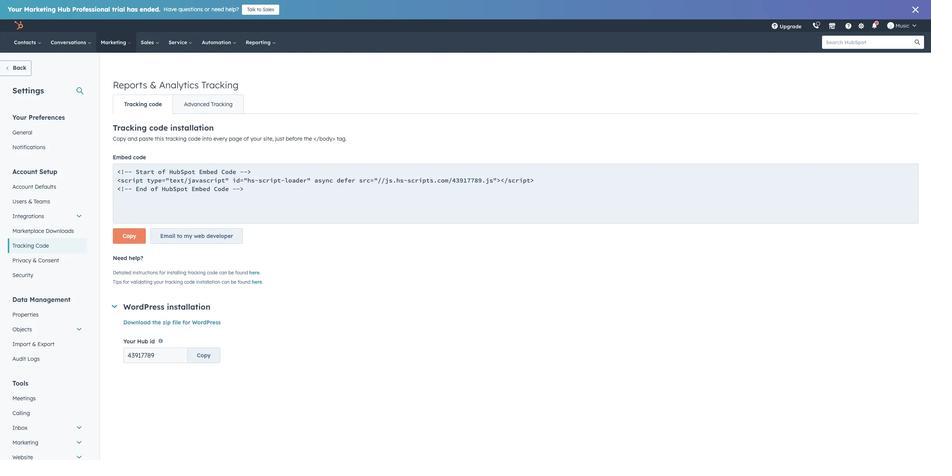 Task type: describe. For each thing, give the bounding box(es) containing it.
objects button
[[8, 322, 87, 337]]

conversations link
[[46, 32, 96, 53]]

tag.
[[337, 135, 347, 142]]

embed
[[113, 154, 131, 161]]

menu containing music
[[766, 19, 922, 32]]

here link for detailed instructions for installing tracking code can be found
[[249, 270, 260, 276]]

& for analytics
[[150, 79, 157, 91]]

logs
[[27, 356, 40, 363]]

search button
[[911, 36, 924, 49]]

talk to sales button
[[242, 5, 279, 15]]

music button
[[883, 19, 921, 32]]

security
[[12, 272, 33, 279]]

into
[[202, 135, 212, 142]]

0 vertical spatial can
[[219, 270, 227, 276]]

tracking for tracking code installation copy and paste this tracking code into every page of your site, just before the </body> tag.
[[113, 123, 147, 133]]

advanced tracking link
[[173, 95, 244, 114]]

email to my web developer button
[[151, 228, 243, 244]]

your for your preferences
[[12, 114, 27, 121]]

export
[[38, 341, 55, 348]]

marketplaces button
[[824, 19, 840, 32]]

0 vertical spatial found
[[235, 270, 248, 276]]

settings link
[[857, 22, 866, 30]]

before
[[286, 135, 302, 142]]

security link
[[8, 268, 87, 283]]

have
[[164, 6, 177, 13]]

download
[[123, 319, 151, 326]]

1 vertical spatial marketing
[[101, 39, 128, 45]]

code right 'embed'
[[133, 154, 146, 161]]

defaults
[[35, 183, 56, 190]]

0 vertical spatial marketing
[[24, 5, 56, 13]]

import & export
[[12, 341, 55, 348]]

your preferences
[[12, 114, 65, 121]]

help image
[[845, 23, 852, 30]]

installation inside tracking code installation copy and paste this tracking code into every page of your site, just before the </body> tag.
[[170, 123, 214, 133]]

wordpress installation
[[123, 302, 210, 312]]

your preferences element
[[8, 113, 87, 155]]

notifications
[[12, 144, 46, 151]]

1 horizontal spatial .
[[262, 279, 263, 285]]

instructions
[[133, 270, 158, 276]]

inbox button
[[8, 421, 87, 436]]

general
[[12, 129, 32, 136]]

code down installing
[[184, 279, 195, 285]]

properties
[[12, 311, 39, 318]]

navigation containing tracking code
[[113, 95, 244, 114]]

code inside navigation
[[149, 101, 162, 108]]

contacts
[[14, 39, 38, 45]]

marketplace downloads
[[12, 228, 74, 235]]

automation link
[[197, 32, 241, 53]]

meetings link
[[8, 391, 87, 406]]

reporting link
[[241, 32, 281, 53]]

your marketing hub professional trial has ended. have questions or need help?
[[8, 5, 239, 13]]

need
[[211, 6, 224, 13]]

1 vertical spatial can
[[222, 279, 230, 285]]

preferences
[[29, 114, 65, 121]]

account defaults
[[12, 183, 56, 190]]

or
[[204, 6, 210, 13]]

tracking up "advanced tracking" on the top left of page
[[201, 79, 239, 91]]

integrations button
[[8, 209, 87, 224]]

hubspot image
[[14, 21, 23, 30]]

has
[[127, 5, 138, 13]]

code left into
[[188, 135, 201, 142]]

automation
[[202, 39, 233, 45]]

teams
[[34, 198, 50, 205]]

account setup element
[[8, 168, 87, 283]]

page
[[229, 135, 242, 142]]

integrations
[[12, 213, 44, 220]]

help? inside your marketing hub professional trial has ended. have questions or need help?
[[225, 6, 239, 13]]

audit logs
[[12, 356, 40, 363]]

service link
[[164, 32, 197, 53]]

email
[[160, 233, 175, 240]]

advanced tracking
[[184, 101, 233, 108]]

Search HubSpot search field
[[822, 36, 917, 49]]

data management element
[[8, 296, 87, 366]]

1 vertical spatial here
[[252, 279, 262, 285]]

sales link
[[136, 32, 164, 53]]

tracking code link
[[8, 239, 87, 253]]

1 vertical spatial for
[[123, 279, 129, 285]]

tracking code installation copy and paste this tracking code into every page of your site, just before the </body> tag.
[[113, 123, 347, 142]]

validating
[[131, 279, 152, 285]]

1 vertical spatial be
[[231, 279, 236, 285]]

professional
[[72, 5, 110, 13]]

marketing link
[[96, 32, 136, 53]]

back link
[[0, 61, 31, 76]]

calling
[[12, 410, 30, 417]]

2 vertical spatial copy
[[197, 352, 211, 359]]

</body>
[[314, 135, 335, 142]]

tracking right "advanced"
[[211, 101, 233, 108]]

data management
[[12, 296, 70, 304]]

tips
[[113, 279, 122, 285]]

embed code element
[[113, 164, 919, 249]]

reporting
[[246, 39, 272, 45]]

developer
[[206, 233, 233, 240]]

download the zip file for wordpress link
[[123, 319, 221, 326]]

file
[[172, 319, 181, 326]]

trial
[[112, 5, 125, 13]]

copy inside embed code element
[[123, 233, 136, 240]]

caret image
[[112, 305, 117, 308]]

data
[[12, 296, 28, 304]]

users & teams link
[[8, 194, 87, 209]]

contacts link
[[9, 32, 46, 53]]

need help?
[[113, 255, 143, 262]]

tools element
[[8, 379, 87, 460]]

1 horizontal spatial hub
[[137, 338, 148, 345]]

and
[[128, 135, 137, 142]]

service
[[169, 39, 189, 45]]

analytics
[[159, 79, 199, 91]]

privacy & consent
[[12, 257, 59, 264]]

talk to sales
[[247, 7, 274, 12]]

privacy
[[12, 257, 31, 264]]

tracking inside tracking code installation copy and paste this tracking code into every page of your site, just before the </body> tag.
[[166, 135, 187, 142]]

marketplace
[[12, 228, 44, 235]]

consent
[[38, 257, 59, 264]]



Task type: vqa. For each thing, say whether or not it's contained in the screenshot.
bottommost for
yes



Task type: locate. For each thing, give the bounding box(es) containing it.
0 horizontal spatial help?
[[129, 255, 143, 262]]

marketing
[[24, 5, 56, 13], [101, 39, 128, 45], [12, 439, 38, 446]]

upgrade
[[780, 23, 802, 29]]

settings image
[[858, 23, 865, 30]]

1 horizontal spatial to
[[257, 7, 261, 12]]

0 vertical spatial account
[[12, 168, 37, 176]]

advanced
[[184, 101, 210, 108]]

of
[[244, 135, 249, 142]]

installation
[[170, 123, 214, 133], [196, 279, 220, 285], [167, 302, 210, 312]]

& for export
[[32, 341, 36, 348]]

0 horizontal spatial hub
[[58, 5, 70, 13]]

for right 'file'
[[183, 319, 190, 326]]

1 vertical spatial here link
[[252, 279, 262, 285]]

conversations
[[51, 39, 88, 45]]

copy inside tracking code installation copy and paste this tracking code into every page of your site, just before the </body> tag.
[[113, 135, 126, 142]]

greg robinson image
[[887, 22, 894, 29]]

email to my web developer
[[160, 233, 233, 240]]

0 horizontal spatial .
[[260, 270, 261, 276]]

here
[[249, 270, 260, 276], [252, 279, 262, 285]]

your for your marketing hub professional trial has ended. have questions or need help?
[[8, 5, 22, 13]]

0 vertical spatial your
[[250, 135, 262, 142]]

account up users
[[12, 183, 33, 190]]

<!-- Start of HubSpot Embed Code --> <script type="text/javascript" id="hs-script-loader" async defer src="//js.hs-scripts.com/43917789.js"></script> <!-- End of HubSpot Embed Code --> text field
[[113, 164, 919, 224]]

marketplace downloads link
[[8, 224, 87, 239]]

tracking inside tracking code installation copy and paste this tracking code into every page of your site, just before the </body> tag.
[[113, 123, 147, 133]]

marketing down trial
[[101, 39, 128, 45]]

for left installing
[[159, 270, 165, 276]]

talk
[[247, 7, 256, 12]]

0 horizontal spatial copy button
[[113, 228, 146, 244]]

tracking down 'reports'
[[124, 101, 147, 108]]

& left export
[[32, 341, 36, 348]]

1 horizontal spatial copy button
[[188, 348, 220, 364]]

close image
[[913, 7, 919, 13]]

marketing down the inbox
[[12, 439, 38, 446]]

tracking up the privacy
[[12, 242, 34, 249]]

properties link
[[8, 308, 87, 322]]

0 vertical spatial the
[[304, 135, 312, 142]]

tracking down installing
[[165, 279, 183, 285]]

2 vertical spatial your
[[123, 338, 136, 345]]

sales left service in the left top of the page
[[141, 39, 155, 45]]

zip
[[163, 319, 171, 326]]

1 vertical spatial copy
[[123, 233, 136, 240]]

0 horizontal spatial the
[[152, 319, 161, 326]]

code up this
[[149, 123, 168, 133]]

1 horizontal spatial your
[[250, 135, 262, 142]]

to for talk
[[257, 7, 261, 12]]

your inside "detailed instructions for installing tracking code can be found here . tips for validating your tracking code installation can be found here ."
[[154, 279, 164, 285]]

1 horizontal spatial sales
[[263, 7, 274, 12]]

import & export link
[[8, 337, 87, 352]]

reports & analytics tracking
[[113, 79, 239, 91]]

0 vertical spatial here
[[249, 270, 260, 276]]

0 horizontal spatial for
[[123, 279, 129, 285]]

1 account from the top
[[12, 168, 37, 176]]

0 vertical spatial here link
[[249, 270, 260, 276]]

2 vertical spatial marketing
[[12, 439, 38, 446]]

1 vertical spatial installation
[[196, 279, 220, 285]]

1 horizontal spatial the
[[304, 135, 312, 142]]

2 horizontal spatial for
[[183, 319, 190, 326]]

tracking inside account setup element
[[12, 242, 34, 249]]

objects
[[12, 326, 32, 333]]

0 vertical spatial tracking
[[166, 135, 187, 142]]

can
[[219, 270, 227, 276], [222, 279, 230, 285]]

help?
[[225, 6, 239, 13], [129, 255, 143, 262]]

0 vertical spatial copy button
[[113, 228, 146, 244]]

menu
[[766, 19, 922, 32]]

notifications button
[[868, 19, 881, 32]]

& inside data management "element"
[[32, 341, 36, 348]]

wordpress right 'file'
[[192, 319, 221, 326]]

your up the general
[[12, 114, 27, 121]]

code down the reports & analytics tracking
[[149, 101, 162, 108]]

hub
[[58, 5, 70, 13], [137, 338, 148, 345]]

tracking up and
[[113, 123, 147, 133]]

code
[[36, 242, 49, 249]]

1 vertical spatial your
[[154, 279, 164, 285]]

installing
[[167, 270, 186, 276]]

settings
[[12, 86, 44, 95]]

account for account setup
[[12, 168, 37, 176]]

0 horizontal spatial to
[[177, 233, 182, 240]]

1 horizontal spatial help?
[[225, 6, 239, 13]]

upgrade image
[[771, 23, 778, 30]]

here link for tips for validating your tracking code installation can be found
[[252, 279, 262, 285]]

reports
[[113, 79, 147, 91]]

the left zip
[[152, 319, 161, 326]]

menu item
[[807, 19, 809, 32]]

account setup
[[12, 168, 57, 176]]

1 vertical spatial copy button
[[188, 348, 220, 364]]

tracking for tracking code
[[124, 101, 147, 108]]

for
[[159, 270, 165, 276], [123, 279, 129, 285], [183, 319, 190, 326]]

wordpress
[[123, 302, 164, 312], [192, 319, 221, 326]]

detailed instructions for installing tracking code can be found here . tips for validating your tracking code installation can be found here .
[[113, 270, 263, 285]]

navigation
[[113, 95, 244, 114]]

&
[[150, 79, 157, 91], [28, 198, 32, 205], [33, 257, 37, 264], [32, 341, 36, 348]]

2 vertical spatial for
[[183, 319, 190, 326]]

tracking right installing
[[188, 270, 206, 276]]

account up the account defaults
[[12, 168, 37, 176]]

1 vertical spatial to
[[177, 233, 182, 240]]

hub left professional
[[58, 5, 70, 13]]

tools
[[12, 380, 28, 387]]

hub left id
[[137, 338, 148, 345]]

marketplaces image
[[829, 23, 836, 30]]

to for email
[[177, 233, 182, 240]]

your inside your preferences element
[[12, 114, 27, 121]]

to left my
[[177, 233, 182, 240]]

0 horizontal spatial sales
[[141, 39, 155, 45]]

users & teams
[[12, 198, 50, 205]]

installation inside "detailed instructions for installing tracking code can be found here . tips for validating your tracking code installation can be found here ."
[[196, 279, 220, 285]]

general link
[[8, 125, 87, 140]]

web
[[194, 233, 205, 240]]

Your Hub id text field
[[123, 348, 188, 364]]

1 vertical spatial .
[[262, 279, 263, 285]]

my
[[184, 233, 192, 240]]

for right tips
[[123, 279, 129, 285]]

1 vertical spatial your
[[12, 114, 27, 121]]

users
[[12, 198, 27, 205]]

& right the privacy
[[33, 257, 37, 264]]

to inside embed code element
[[177, 233, 182, 240]]

setup
[[39, 168, 57, 176]]

2 vertical spatial installation
[[167, 302, 210, 312]]

your up hubspot image
[[8, 5, 22, 13]]

1 horizontal spatial wordpress
[[192, 319, 221, 326]]

your down instructions
[[154, 279, 164, 285]]

tracking right this
[[166, 135, 187, 142]]

1 vertical spatial account
[[12, 183, 33, 190]]

your down download
[[123, 338, 136, 345]]

tracking code link
[[113, 95, 173, 114]]

1 vertical spatial wordpress
[[192, 319, 221, 326]]

your for your hub id
[[123, 338, 136, 345]]

your right of
[[250, 135, 262, 142]]

the
[[304, 135, 312, 142], [152, 319, 161, 326]]

sales right talk
[[263, 7, 274, 12]]

privacy & consent link
[[8, 253, 87, 268]]

code
[[149, 101, 162, 108], [149, 123, 168, 133], [188, 135, 201, 142], [133, 154, 146, 161], [207, 270, 218, 276], [184, 279, 195, 285]]

account for account defaults
[[12, 183, 33, 190]]

marketing inside button
[[12, 439, 38, 446]]

1 vertical spatial the
[[152, 319, 161, 326]]

notifications image
[[871, 23, 878, 30]]

1 horizontal spatial for
[[159, 270, 165, 276]]

0 vertical spatial wordpress
[[123, 302, 164, 312]]

& right users
[[28, 198, 32, 205]]

music
[[896, 22, 909, 29]]

& for consent
[[33, 257, 37, 264]]

the right before
[[304, 135, 312, 142]]

0 horizontal spatial your
[[154, 279, 164, 285]]

search image
[[915, 40, 920, 45]]

0 horizontal spatial wordpress
[[123, 302, 164, 312]]

management
[[30, 296, 70, 304]]

audit
[[12, 356, 26, 363]]

copy button
[[113, 228, 146, 244], [188, 348, 220, 364]]

1 vertical spatial sales
[[141, 39, 155, 45]]

to right talk
[[257, 7, 261, 12]]

1 vertical spatial help?
[[129, 255, 143, 262]]

found
[[235, 270, 248, 276], [238, 279, 250, 285]]

help button
[[842, 19, 855, 32]]

paste
[[139, 135, 153, 142]]

marketing up hubspot 'link'
[[24, 5, 56, 13]]

tracking for tracking code
[[12, 242, 34, 249]]

tracking
[[201, 79, 239, 91], [124, 101, 147, 108], [211, 101, 233, 108], [113, 123, 147, 133], [12, 242, 34, 249]]

0 vertical spatial hub
[[58, 5, 70, 13]]

0 vertical spatial help?
[[225, 6, 239, 13]]

0 vertical spatial installation
[[170, 123, 214, 133]]

your inside tracking code installation copy and paste this tracking code into every page of your site, just before the </body> tag.
[[250, 135, 262, 142]]

0 vertical spatial copy
[[113, 135, 126, 142]]

calling icon button
[[809, 21, 823, 31]]

2 vertical spatial tracking
[[165, 279, 183, 285]]

this
[[155, 135, 164, 142]]

1 vertical spatial tracking
[[188, 270, 206, 276]]

0 vertical spatial .
[[260, 270, 261, 276]]

just
[[275, 135, 284, 142]]

0 vertical spatial sales
[[263, 7, 274, 12]]

0 vertical spatial your
[[8, 5, 22, 13]]

code right installing
[[207, 270, 218, 276]]

2 account from the top
[[12, 183, 33, 190]]

& for teams
[[28, 198, 32, 205]]

notifications link
[[8, 140, 87, 155]]

id
[[150, 338, 155, 345]]

import
[[12, 341, 31, 348]]

copy
[[113, 135, 126, 142], [123, 233, 136, 240], [197, 352, 211, 359]]

wordpress up download
[[123, 302, 164, 312]]

1 vertical spatial found
[[238, 279, 250, 285]]

sales inside button
[[263, 7, 274, 12]]

site,
[[263, 135, 274, 142]]

the inside tracking code installation copy and paste this tracking code into every page of your site, just before the </body> tag.
[[304, 135, 312, 142]]

1 vertical spatial hub
[[137, 338, 148, 345]]

tracking code
[[12, 242, 49, 249]]

0 vertical spatial to
[[257, 7, 261, 12]]

0 vertical spatial be
[[228, 270, 234, 276]]

0 vertical spatial for
[[159, 270, 165, 276]]

calling icon image
[[812, 22, 819, 29]]

& up tracking code link
[[150, 79, 157, 91]]

hubspot link
[[9, 21, 29, 30]]

wordpress installation button
[[111, 302, 919, 312]]



